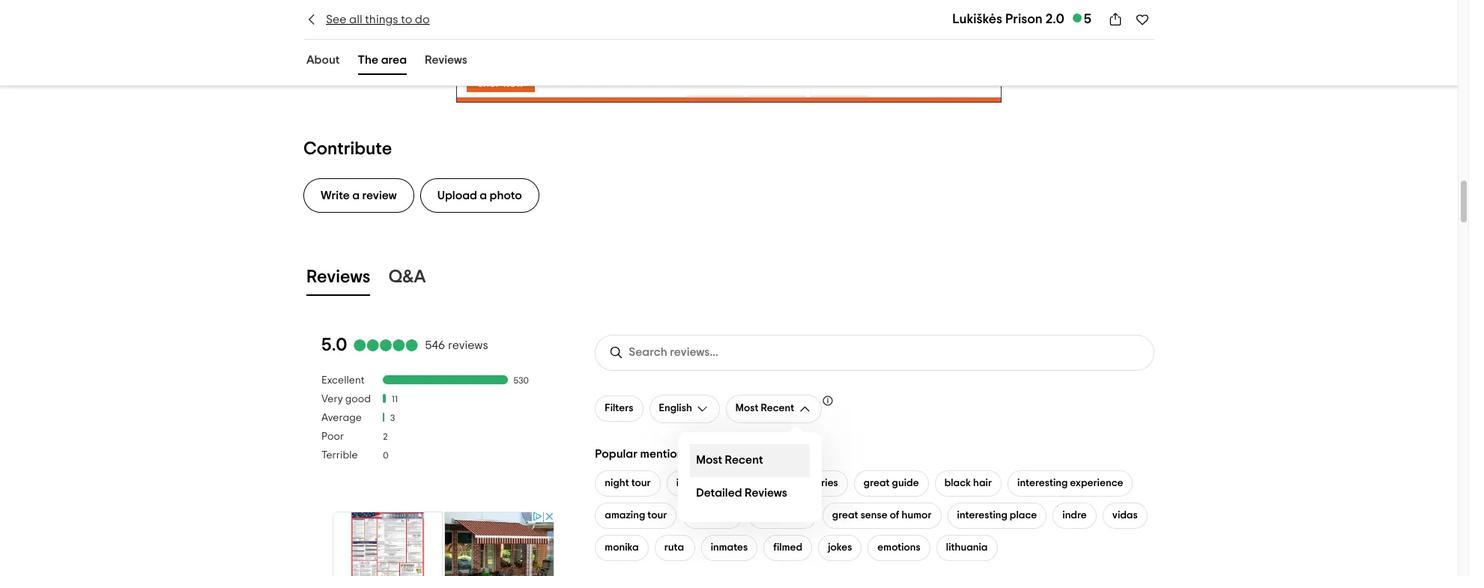 Task type: vqa. For each thing, say whether or not it's contained in the screenshot.
Nov 2023
no



Task type: describe. For each thing, give the bounding box(es) containing it.
vidas button
[[1103, 503, 1148, 529]]

detailed reviews
[[697, 487, 788, 499]]

see
[[326, 13, 347, 25]]

very good
[[322, 394, 371, 405]]

interesting experience button
[[1008, 471, 1134, 497]]

photo
[[490, 189, 522, 201]]

upload
[[438, 189, 477, 201]]

a for write
[[352, 189, 360, 201]]

great guide button
[[854, 471, 929, 497]]

filters
[[605, 403, 634, 414]]

most recent button
[[726, 395, 822, 423]]

530
[[514, 376, 529, 385]]

amazing tour
[[605, 510, 667, 521]]

jokes button
[[819, 535, 862, 561]]

3
[[391, 414, 395, 423]]

1 horizontal spatial reviews button
[[422, 50, 471, 75]]

mentions
[[641, 448, 689, 460]]

average
[[322, 413, 362, 423]]

the area
[[358, 54, 407, 66]]

real stories
[[786, 478, 839, 488]]

most for list box containing most recent
[[697, 454, 723, 466]]

about
[[307, 54, 340, 66]]

5.0
[[322, 336, 347, 354]]

night tour button
[[595, 471, 661, 497]]

tour for amazing tour
[[648, 510, 667, 521]]

0 horizontal spatial reviews button
[[304, 264, 374, 296]]

lukiškės
[[953, 13, 1003, 26]]

great guide
[[864, 478, 919, 488]]

night tour
[[605, 478, 651, 488]]

things
[[365, 13, 399, 25]]

0 vertical spatial advertisement region
[[456, 35, 1002, 102]]

indre button
[[1053, 503, 1097, 529]]

detailed
[[697, 487, 743, 499]]

amazing tour button
[[595, 503, 677, 529]]

0 vertical spatial reviews
[[425, 54, 468, 66]]

guide
[[892, 478, 919, 488]]

real
[[786, 478, 805, 488]]

amazing
[[605, 510, 646, 521]]

review
[[362, 189, 397, 201]]

upload a photo link
[[420, 178, 539, 213]]

great sense of humor
[[833, 510, 932, 521]]

all
[[349, 13, 363, 25]]

2 horizontal spatial reviews
[[745, 487, 788, 499]]

monika button
[[595, 535, 649, 561]]

11
[[392, 395, 398, 404]]

interesting place button
[[948, 503, 1047, 529]]

recent for list box containing most recent
[[725, 454, 764, 466]]

search image
[[610, 345, 625, 360]]

sense
[[861, 510, 888, 521]]

experience
[[1071, 478, 1124, 488]]

vidas
[[1113, 510, 1138, 521]]

poor
[[322, 432, 344, 442]]

lithuania
[[947, 542, 988, 553]]

tab list containing about
[[286, 47, 489, 78]]

humor
[[902, 510, 932, 521]]

the area button
[[355, 50, 410, 75]]

interesting experience
[[1018, 478, 1124, 488]]

place
[[1010, 510, 1038, 521]]

write a review link
[[304, 178, 414, 213]]

great sense of humor button
[[823, 503, 942, 529]]

interesting stories
[[677, 478, 761, 488]]

5.0 of 5 bubbles image
[[353, 340, 419, 352]]

write a review
[[321, 189, 397, 201]]

tour for night tour
[[632, 478, 651, 488]]

most recent for most recent "dropdown button" on the bottom
[[736, 403, 795, 414]]

prison
[[1006, 13, 1043, 26]]

to
[[401, 13, 413, 25]]

night
[[605, 478, 629, 488]]

0
[[383, 451, 389, 460]]

stories for interesting stories
[[729, 478, 761, 488]]

546
[[425, 340, 446, 352]]

inmates button
[[701, 535, 758, 561]]

filter reviews element
[[322, 375, 565, 468]]

interesting place
[[958, 510, 1038, 521]]

english button
[[650, 395, 720, 423]]

ruta
[[665, 542, 684, 553]]

546 reviews
[[425, 340, 488, 352]]



Task type: locate. For each thing, give the bounding box(es) containing it.
a left photo
[[480, 189, 487, 201]]

tab list
[[286, 47, 489, 78], [286, 261, 1173, 299]]

terrible
[[322, 450, 358, 461]]

a
[[352, 189, 360, 201], [480, 189, 487, 201]]

1 vertical spatial most
[[697, 454, 723, 466]]

filters button
[[595, 396, 644, 422]]

0 horizontal spatial stories
[[729, 478, 761, 488]]

reviews button down the do
[[422, 50, 471, 75]]

emotions button
[[868, 535, 931, 561]]

a for upload
[[480, 189, 487, 201]]

most inside most recent "dropdown button"
[[736, 403, 759, 414]]

recent inside "dropdown button"
[[761, 403, 795, 414]]

most recent for list box containing most recent
[[697, 454, 764, 466]]

write
[[321, 189, 350, 201]]

great inside great guide button
[[864, 478, 890, 488]]

1 vertical spatial reviews
[[307, 268, 371, 286]]

popular mentions
[[595, 448, 689, 460]]

1 horizontal spatial great
[[864, 478, 890, 488]]

filmed button
[[764, 535, 813, 561]]

recent for most recent "dropdown button" on the bottom
[[761, 403, 795, 414]]

of
[[890, 510, 900, 521]]

1 stories from the left
[[729, 478, 761, 488]]

contribute
[[304, 140, 392, 158]]

stories for real stories
[[807, 478, 839, 488]]

advertisement region
[[456, 35, 1002, 102], [331, 510, 556, 576]]

1 horizontal spatial a
[[480, 189, 487, 201]]

jokes
[[828, 542, 853, 553]]

0 vertical spatial most
[[736, 403, 759, 414]]

recent
[[761, 403, 795, 414], [725, 454, 764, 466]]

1 horizontal spatial most
[[736, 403, 759, 414]]

recent inside list box
[[725, 454, 764, 466]]

list box containing most recent
[[679, 432, 822, 522]]

reviews button up the 5.0
[[304, 264, 374, 296]]

excellent
[[322, 375, 365, 386]]

interesting for interesting stories
[[677, 478, 727, 488]]

most for most recent "dropdown button" on the bottom
[[736, 403, 759, 414]]

share image
[[1109, 12, 1124, 27]]

stories
[[729, 478, 761, 488], [807, 478, 839, 488]]

2 a from the left
[[480, 189, 487, 201]]

save to a trip image
[[1136, 12, 1151, 27]]

1 vertical spatial reviews button
[[304, 264, 374, 296]]

most up interesting stories
[[697, 454, 723, 466]]

black hair button
[[935, 471, 1002, 497]]

inmates
[[711, 542, 748, 553]]

1 horizontal spatial stories
[[807, 478, 839, 488]]

most recent inside "dropdown button"
[[736, 403, 795, 414]]

most right english popup button on the left
[[736, 403, 759, 414]]

great for great guide
[[864, 478, 890, 488]]

1 vertical spatial tour
[[648, 510, 667, 521]]

2 horizontal spatial interesting
[[1018, 478, 1068, 488]]

a right the write
[[352, 189, 360, 201]]

most recent inside list box
[[697, 454, 764, 466]]

reviews right detailed
[[745, 487, 788, 499]]

0 vertical spatial most recent
[[736, 403, 795, 414]]

most
[[736, 403, 759, 414], [697, 454, 723, 466]]

1 tab list from the top
[[286, 47, 489, 78]]

do
[[415, 13, 430, 25]]

interesting up place
[[1018, 478, 1068, 488]]

great
[[864, 478, 890, 488], [833, 510, 859, 521]]

reviews button
[[422, 50, 471, 75], [304, 264, 374, 296]]

emotions
[[878, 542, 921, 553]]

great left sense
[[833, 510, 859, 521]]

great left guide on the bottom
[[864, 478, 890, 488]]

1 vertical spatial great
[[833, 510, 859, 521]]

0 horizontal spatial a
[[352, 189, 360, 201]]

0 vertical spatial recent
[[761, 403, 795, 414]]

interesting down hair
[[958, 510, 1008, 521]]

0 vertical spatial great
[[864, 478, 890, 488]]

1 vertical spatial recent
[[725, 454, 764, 466]]

upload a photo
[[438, 189, 522, 201]]

hair
[[974, 478, 992, 488]]

0 horizontal spatial reviews
[[307, 268, 371, 286]]

lithuania button
[[937, 535, 998, 561]]

black hair
[[945, 478, 992, 488]]

1 horizontal spatial reviews
[[425, 54, 468, 66]]

very
[[322, 394, 343, 405]]

tour right amazing
[[648, 510, 667, 521]]

lukiškės prison 2.0
[[953, 13, 1065, 26]]

q&a button
[[386, 264, 429, 296]]

indre
[[1063, 510, 1088, 521]]

Search search field
[[629, 346, 754, 360]]

2 tab list from the top
[[286, 261, 1173, 299]]

list box
[[679, 432, 822, 522]]

black
[[945, 478, 971, 488]]

0 vertical spatial tour
[[632, 478, 651, 488]]

1 vertical spatial tab list
[[286, 261, 1173, 299]]

2 stories from the left
[[807, 478, 839, 488]]

great inside 'great sense of humor' button
[[833, 510, 859, 521]]

2.0
[[1046, 13, 1065, 26]]

reviews up the 5.0
[[307, 268, 371, 286]]

great for great sense of humor
[[833, 510, 859, 521]]

interesting for interesting experience
[[1018, 478, 1068, 488]]

most recent
[[736, 403, 795, 414], [697, 454, 764, 466]]

5
[[1084, 13, 1092, 26]]

interesting down mentions
[[677, 478, 727, 488]]

filmed
[[774, 542, 803, 553]]

0 vertical spatial tab list
[[286, 47, 489, 78]]

most inside list box
[[697, 454, 723, 466]]

1 vertical spatial most recent
[[697, 454, 764, 466]]

1 vertical spatial advertisement region
[[331, 510, 556, 576]]

interesting for interesting place
[[958, 510, 1008, 521]]

stories right real
[[807, 478, 839, 488]]

popular
[[595, 448, 638, 460]]

about button
[[304, 50, 343, 75]]

q&a
[[389, 268, 426, 286]]

interesting
[[677, 478, 727, 488], [1018, 478, 1068, 488], [958, 510, 1008, 521]]

english
[[659, 403, 693, 414]]

2
[[383, 433, 388, 442]]

area
[[381, 54, 407, 66]]

0 horizontal spatial most
[[697, 454, 723, 466]]

0 vertical spatial reviews button
[[422, 50, 471, 75]]

good
[[345, 394, 371, 405]]

reviews
[[448, 340, 488, 352]]

1 horizontal spatial interesting
[[958, 510, 1008, 521]]

see all things to do link
[[304, 11, 430, 28]]

reviews down the do
[[425, 54, 468, 66]]

stories left real
[[729, 478, 761, 488]]

0 horizontal spatial interesting
[[677, 478, 727, 488]]

see all things to do
[[326, 13, 430, 25]]

0 horizontal spatial great
[[833, 510, 859, 521]]

the
[[358, 54, 379, 66]]

2 vertical spatial reviews
[[745, 487, 788, 499]]

tab list containing reviews
[[286, 261, 1173, 299]]

monika
[[605, 542, 639, 553]]

interesting stories button
[[667, 471, 771, 497]]

tour right the night
[[632, 478, 651, 488]]

real stories button
[[777, 471, 848, 497]]

reviews
[[425, 54, 468, 66], [307, 268, 371, 286], [745, 487, 788, 499]]

ruta button
[[655, 535, 695, 561]]

1 a from the left
[[352, 189, 360, 201]]



